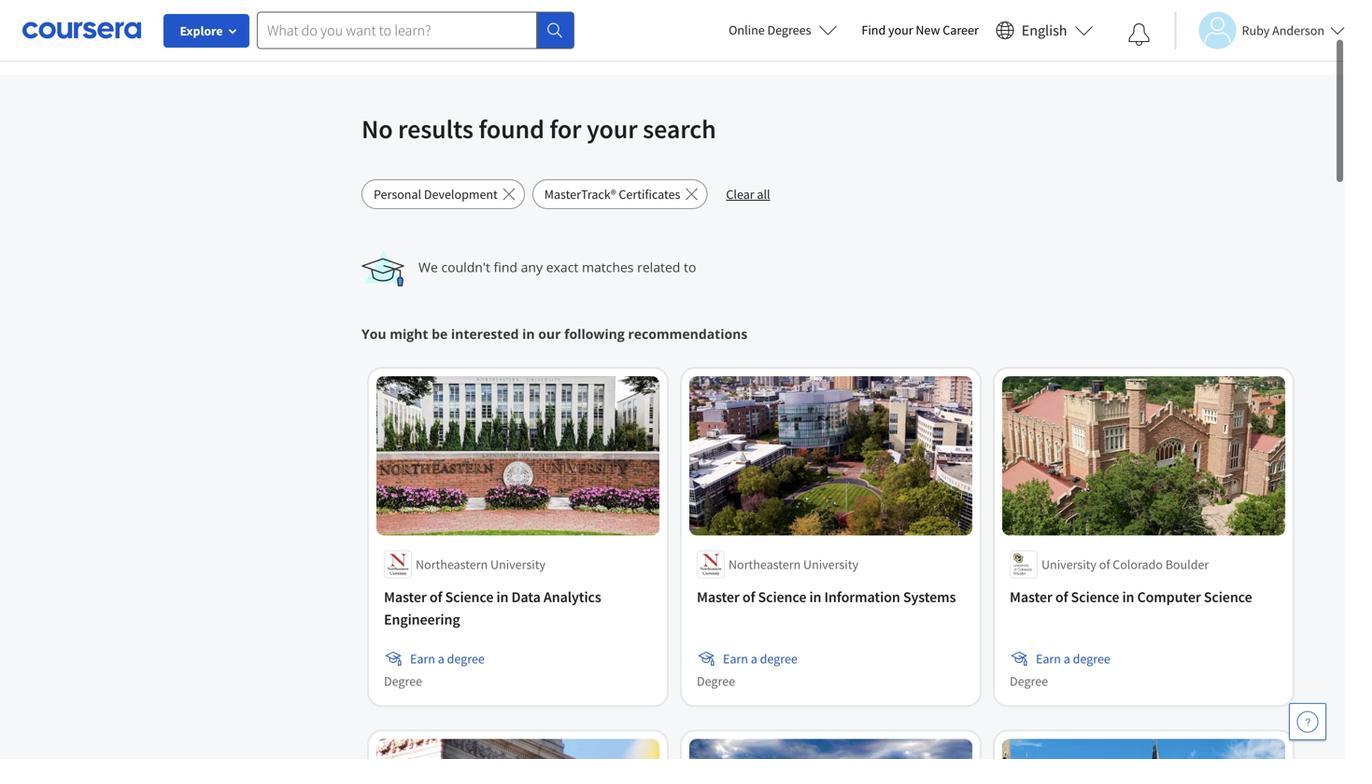 Task type: describe. For each thing, give the bounding box(es) containing it.
science for information
[[758, 588, 807, 607]]

boulder
[[1166, 556, 1209, 573]]

found
[[479, 113, 544, 145]]

master of science in computer science link
[[1010, 586, 1278, 609]]

ruby anderson
[[1242, 22, 1325, 39]]

find
[[494, 258, 518, 276]]

for
[[550, 113, 582, 145]]

we
[[419, 258, 438, 276]]

earn a degree for master of science in data analytics engineering
[[410, 651, 485, 667]]

you
[[362, 325, 386, 343]]

ruby anderson button
[[1175, 12, 1345, 49]]

master of science in computer science
[[1010, 588, 1252, 607]]

our
[[538, 325, 561, 343]]

degree for data
[[447, 651, 485, 667]]

science for data
[[445, 588, 494, 607]]

explore button
[[163, 14, 249, 48]]

a for master of science in computer science
[[1064, 651, 1070, 667]]

english button
[[988, 0, 1101, 61]]

your inside "link"
[[888, 21, 913, 38]]

find your new career link
[[852, 19, 988, 42]]

results
[[398, 113, 473, 145]]

couldn't
[[441, 258, 490, 276]]

find your new career
[[862, 21, 979, 38]]

explore
[[180, 22, 223, 39]]

data
[[511, 588, 541, 607]]

english
[[1022, 21, 1067, 40]]

find
[[862, 21, 886, 38]]

exact
[[546, 258, 579, 276]]

default results icon image
[[362, 250, 405, 287]]

master of science in data analytics engineering link
[[384, 586, 652, 631]]

degree for master of science in information systems
[[697, 673, 735, 690]]

of for master of science in data analytics engineering
[[430, 588, 442, 607]]

colorado
[[1113, 556, 1163, 573]]

earn for master of science in information systems
[[723, 651, 748, 667]]

of for master of science in computer science
[[1056, 588, 1068, 607]]

development
[[424, 186, 498, 203]]

systems
[[903, 588, 956, 607]]

personal
[[374, 186, 421, 203]]

earn a degree for master of science in information systems
[[723, 651, 798, 667]]

might
[[390, 325, 428, 343]]

earn a degree for master of science in computer science
[[1036, 651, 1111, 667]]

no
[[362, 113, 393, 145]]

all
[[757, 186, 770, 203]]

we couldn't find any exact matches related to
[[419, 258, 696, 276]]

in for master of science in computer science
[[1122, 588, 1135, 607]]

engineering
[[384, 610, 460, 629]]

certificates
[[619, 186, 680, 203]]

university for information
[[803, 556, 859, 573]]

degree for master of science in data analytics engineering
[[384, 673, 422, 690]]

you might be interested in our following recommendations
[[362, 325, 748, 343]]

degree for master of science in computer science
[[1010, 673, 1048, 690]]

personal development button
[[362, 179, 525, 209]]

mastertrack® certificates
[[544, 186, 680, 203]]

degree for computer
[[1073, 651, 1111, 667]]

mastertrack® certificates button
[[532, 179, 708, 209]]

master for master of science in information systems
[[697, 588, 740, 607]]

show notifications image
[[1128, 23, 1150, 46]]

a for master of science in information systems
[[751, 651, 757, 667]]

new
[[916, 21, 940, 38]]

be
[[432, 325, 448, 343]]

3 university from the left
[[1042, 556, 1097, 573]]



Task type: locate. For each thing, give the bounding box(es) containing it.
earn a degree
[[410, 651, 485, 667], [723, 651, 798, 667], [1036, 651, 1111, 667]]

1 horizontal spatial a
[[751, 651, 757, 667]]

None search field
[[257, 12, 575, 49]]

3 degree from the left
[[1010, 673, 1048, 690]]

help center image
[[1297, 711, 1319, 733]]

1 horizontal spatial earn
[[723, 651, 748, 667]]

northeastern university up master of science in information systems
[[729, 556, 859, 573]]

northeastern university
[[416, 556, 546, 573], [729, 556, 859, 573]]

1 university from the left
[[490, 556, 546, 573]]

0 horizontal spatial northeastern
[[416, 556, 488, 573]]

of for university of colorado boulder
[[1099, 556, 1110, 573]]

computer
[[1137, 588, 1201, 607]]

matches
[[582, 258, 634, 276]]

2 earn a degree from the left
[[723, 651, 798, 667]]

2 northeastern from the left
[[729, 556, 801, 573]]

3 master from the left
[[1010, 588, 1053, 607]]

science down boulder
[[1204, 588, 1252, 607]]

earn
[[410, 651, 435, 667], [723, 651, 748, 667], [1036, 651, 1061, 667]]

1 a from the left
[[438, 651, 445, 667]]

a for master of science in data analytics engineering
[[438, 651, 445, 667]]

northeastern up master of science in data analytics engineering on the left bottom of page
[[416, 556, 488, 573]]

university up master of science in information systems link
[[803, 556, 859, 573]]

3 earn from the left
[[1036, 651, 1061, 667]]

3 science from the left
[[1071, 588, 1120, 607]]

northeastern university for data
[[416, 556, 546, 573]]

science inside master of science in data analytics engineering
[[445, 588, 494, 607]]

1 science from the left
[[445, 588, 494, 607]]

related
[[637, 258, 680, 276]]

clear
[[726, 186, 754, 203]]

ruby
[[1242, 22, 1270, 39]]

master for master of science in data analytics engineering
[[384, 588, 427, 607]]

0 horizontal spatial degree
[[384, 673, 422, 690]]

1 master from the left
[[384, 588, 427, 607]]

in left "data"
[[496, 588, 509, 607]]

1 degree from the left
[[447, 651, 485, 667]]

a
[[438, 651, 445, 667], [751, 651, 757, 667], [1064, 651, 1070, 667]]

2 horizontal spatial degree
[[1010, 673, 1048, 690]]

of inside master of science in computer science link
[[1056, 588, 1068, 607]]

master for master of science in computer science
[[1010, 588, 1053, 607]]

1 horizontal spatial master
[[697, 588, 740, 607]]

degree down master of science in information systems
[[760, 651, 798, 667]]

1 vertical spatial your
[[587, 113, 638, 145]]

0 horizontal spatial earn
[[410, 651, 435, 667]]

degrees
[[767, 21, 811, 38]]

of inside master of science in data analytics engineering
[[430, 588, 442, 607]]

anderson
[[1272, 22, 1325, 39]]

career
[[943, 21, 979, 38]]

northeastern university up master of science in data analytics engineering on the left bottom of page
[[416, 556, 546, 573]]

interested
[[451, 325, 519, 343]]

earn for master of science in computer science
[[1036, 651, 1061, 667]]

any
[[521, 258, 543, 276]]

recommendations
[[628, 325, 748, 343]]

science up the engineering
[[445, 588, 494, 607]]

1 horizontal spatial your
[[888, 21, 913, 38]]

in for master of science in data analytics engineering
[[496, 588, 509, 607]]

of
[[1099, 556, 1110, 573], [430, 588, 442, 607], [743, 588, 755, 607], [1056, 588, 1068, 607]]

2 horizontal spatial earn
[[1036, 651, 1061, 667]]

in inside master of science in data analytics engineering
[[496, 588, 509, 607]]

no results found for your search
[[362, 113, 716, 145]]

university for data
[[490, 556, 546, 573]]

in left information
[[809, 588, 822, 607]]

1 northeastern university from the left
[[416, 556, 546, 573]]

4 science from the left
[[1204, 588, 1252, 607]]

in
[[522, 325, 535, 343], [496, 588, 509, 607], [809, 588, 822, 607], [1122, 588, 1135, 607]]

0 horizontal spatial earn a degree
[[410, 651, 485, 667]]

analytics
[[544, 588, 601, 607]]

mastertrack®
[[544, 186, 616, 203]]

earn for master of science in data analytics engineering
[[410, 651, 435, 667]]

science
[[445, 588, 494, 607], [758, 588, 807, 607], [1071, 588, 1120, 607], [1204, 588, 1252, 607]]

1 horizontal spatial northeastern university
[[729, 556, 859, 573]]

clear all
[[726, 186, 770, 203]]

2 horizontal spatial master
[[1010, 588, 1053, 607]]

2 degree from the left
[[697, 673, 735, 690]]

university of colorado boulder
[[1042, 556, 1209, 573]]

0 horizontal spatial master
[[384, 588, 427, 607]]

northeastern for information
[[729, 556, 801, 573]]

online
[[729, 21, 765, 38]]

online degrees
[[729, 21, 811, 38]]

in for master of science in information systems
[[809, 588, 822, 607]]

1 horizontal spatial degree
[[760, 651, 798, 667]]

0 horizontal spatial university
[[490, 556, 546, 573]]

science left information
[[758, 588, 807, 607]]

northeastern university for information
[[729, 556, 859, 573]]

in down university of colorado boulder
[[1122, 588, 1135, 607]]

northeastern up master of science in information systems
[[729, 556, 801, 573]]

3 earn a degree from the left
[[1036, 651, 1111, 667]]

2 university from the left
[[803, 556, 859, 573]]

northeastern
[[416, 556, 488, 573], [729, 556, 801, 573]]

degree for information
[[760, 651, 798, 667]]

degree down master of science in data analytics engineering on the left bottom of page
[[447, 651, 485, 667]]

clear all button
[[715, 179, 782, 209]]

2 horizontal spatial earn a degree
[[1036, 651, 1111, 667]]

2 horizontal spatial university
[[1042, 556, 1097, 573]]

2 degree from the left
[[760, 651, 798, 667]]

2 northeastern university from the left
[[729, 556, 859, 573]]

master
[[384, 588, 427, 607], [697, 588, 740, 607], [1010, 588, 1053, 607]]

university up "data"
[[490, 556, 546, 573]]

degree down master of science in computer science
[[1073, 651, 1111, 667]]

following
[[564, 325, 625, 343]]

search
[[643, 113, 716, 145]]

earn a degree down the engineering
[[410, 651, 485, 667]]

coursera image
[[22, 15, 141, 45]]

master of science in data analytics engineering
[[384, 588, 601, 629]]

your right find
[[888, 21, 913, 38]]

your
[[888, 21, 913, 38], [587, 113, 638, 145]]

0 horizontal spatial degree
[[447, 651, 485, 667]]

1 earn from the left
[[410, 651, 435, 667]]

your right for
[[587, 113, 638, 145]]

of inside master of science in information systems link
[[743, 588, 755, 607]]

master of science in information systems link
[[697, 586, 965, 609]]

0 horizontal spatial a
[[438, 651, 445, 667]]

to
[[684, 258, 696, 276]]

2 horizontal spatial a
[[1064, 651, 1070, 667]]

information
[[824, 588, 900, 607]]

in left our
[[522, 325, 535, 343]]

1 horizontal spatial northeastern
[[729, 556, 801, 573]]

0 horizontal spatial northeastern university
[[416, 556, 546, 573]]

personal development
[[374, 186, 498, 203]]

master of science in information systems
[[697, 588, 956, 607]]

1 horizontal spatial earn a degree
[[723, 651, 798, 667]]

degree
[[384, 673, 422, 690], [697, 673, 735, 690], [1010, 673, 1048, 690]]

online degrees button
[[714, 9, 852, 50]]

2 earn from the left
[[723, 651, 748, 667]]

3 a from the left
[[1064, 651, 1070, 667]]

What do you want to learn? text field
[[257, 12, 537, 49]]

2 a from the left
[[751, 651, 757, 667]]

earn a degree down master of science in information systems
[[723, 651, 798, 667]]

science down university of colorado boulder
[[1071, 588, 1120, 607]]

of for master of science in information systems
[[743, 588, 755, 607]]

2 horizontal spatial degree
[[1073, 651, 1111, 667]]

1 earn a degree from the left
[[410, 651, 485, 667]]

1 horizontal spatial degree
[[697, 673, 735, 690]]

1 horizontal spatial university
[[803, 556, 859, 573]]

0 horizontal spatial your
[[587, 113, 638, 145]]

master inside master of science in data analytics engineering
[[384, 588, 427, 607]]

1 northeastern from the left
[[416, 556, 488, 573]]

1 degree from the left
[[384, 673, 422, 690]]

university left colorado
[[1042, 556, 1097, 573]]

3 degree from the left
[[1073, 651, 1111, 667]]

earn a degree down master of science in computer science
[[1036, 651, 1111, 667]]

2 science from the left
[[758, 588, 807, 607]]

0 vertical spatial your
[[888, 21, 913, 38]]

university
[[490, 556, 546, 573], [803, 556, 859, 573], [1042, 556, 1097, 573]]

2 master from the left
[[697, 588, 740, 607]]

degree
[[447, 651, 485, 667], [760, 651, 798, 667], [1073, 651, 1111, 667]]

northeastern for data
[[416, 556, 488, 573]]

science for computer
[[1071, 588, 1120, 607]]



Task type: vqa. For each thing, say whether or not it's contained in the screenshot.
the my learning link
no



